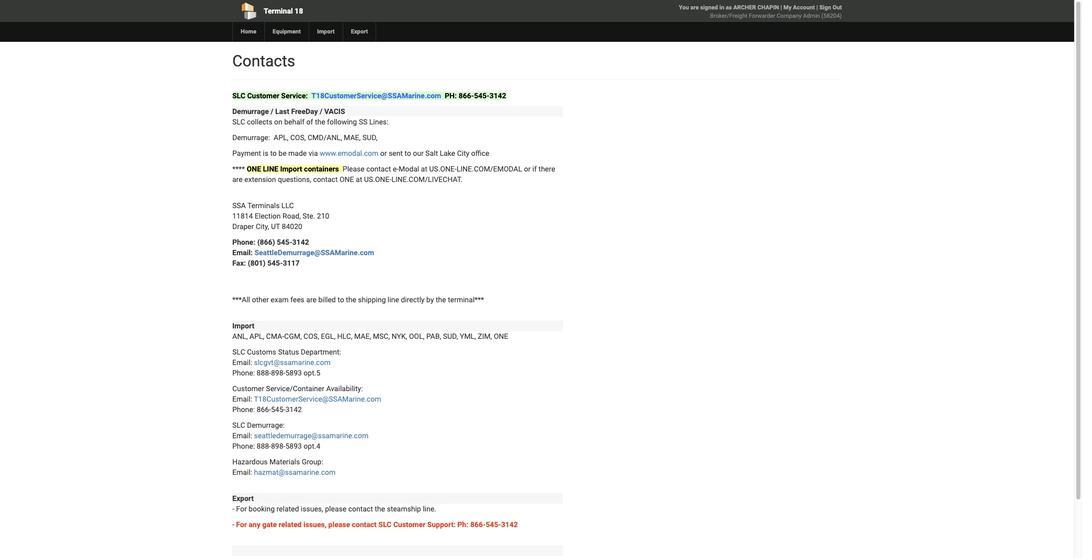 Task type: vqa. For each thing, say whether or not it's contained in the screenshot.
the 'MAREN'
no



Task type: describe. For each thing, give the bounding box(es) containing it.
email: inside hazardous materials group: email: hazmat@ssamarine.com
[[232, 469, 252, 477]]

phone: inside the slc demurrage: email: seattledemurrage@ssamarine.com phone: 888-898-5893 opt.4
[[232, 442, 255, 451]]

if
[[533, 165, 537, 173]]

vacis
[[324, 107, 345, 116]]

questions,
[[278, 175, 311, 184]]

you
[[679, 4, 689, 11]]

containers
[[304, 165, 339, 173]]

pab,
[[427, 332, 441, 341]]

3117
[[283, 259, 300, 268]]

llc
[[282, 202, 294, 210]]

slc customer service: t18customerservice@ssamarine.com ph: 866-545-3142
[[232, 92, 507, 100]]

1 vertical spatial please
[[329, 521, 350, 529]]

export inside export 'link'
[[351, 28, 368, 35]]

www.emodal.com link
[[320, 149, 379, 158]]

for for any
[[236, 521, 247, 529]]

the left shipping
[[346, 296, 356, 304]]

salt
[[426, 149, 438, 158]]

directly
[[401, 296, 425, 304]]

in
[[720, 4, 725, 11]]

other
[[252, 296, 269, 304]]

group:
[[302, 458, 323, 466]]

1 vertical spatial issues,
[[304, 521, 327, 529]]

for for booking
[[236, 505, 247, 514]]

service
[[266, 385, 290, 393]]

forwarder
[[749, 13, 776, 19]]

contact down containers
[[313, 175, 338, 184]]

last
[[275, 107, 289, 116]]

availability:
[[326, 385, 363, 393]]

0 vertical spatial t18customerservice@ssamarine.com
[[312, 92, 441, 100]]

or for if
[[524, 165, 531, 173]]

terminals
[[248, 202, 280, 210]]

company
[[777, 13, 802, 19]]

898- inside "slc customs status department: email: slcgvt@ssamarine.com phone: 888-898-5893 opt.5"
[[271, 369, 286, 377]]

email: for slc
[[232, 359, 252, 367]]

0 horizontal spatial apl,
[[250, 332, 264, 341]]

ssa
[[232, 202, 246, 210]]

1 vertical spatial related
[[279, 521, 302, 529]]

terminal
[[264, 7, 293, 15]]

lines:
[[369, 118, 389, 126]]

are inside please contact e-modal at us.one-line.com/emodal or if there are extension questions, contact one at us.one-line.com/livechat.
[[232, 175, 243, 184]]

contacts
[[232, 52, 295, 70]]

status
[[278, 348, 299, 357]]

0 horizontal spatial import
[[232, 322, 255, 330]]

slc for slc demurrage: email: seattledemurrage@ssamarine.com phone: 888-898-5893 opt.4
[[232, 421, 245, 430]]

zim,
[[478, 332, 492, 341]]

0 vertical spatial cos,
[[290, 134, 306, 142]]

www.emodal.com
[[320, 149, 379, 158]]

ss
[[359, 118, 368, 126]]

slc for slc collects on behalf of the following ss lines:
[[232, 118, 245, 126]]

2 | from the left
[[817, 4, 818, 11]]

freeday
[[291, 107, 318, 116]]

210
[[317, 212, 330, 220]]

- for - for any gate related issues, please contact slc customer support: ph: 866-545-3142
[[232, 521, 234, 529]]

please
[[343, 165, 365, 173]]

slcgvt@ssamarine.com
[[254, 359, 331, 367]]

hazardous materials group: email: hazmat@ssamarine.com
[[232, 458, 336, 477]]

on
[[274, 118, 283, 126]]

broker/freight
[[710, 13, 748, 19]]

2 vertical spatial 866-
[[470, 521, 486, 529]]

0 vertical spatial us.one-
[[429, 165, 457, 173]]

lake
[[440, 149, 455, 158]]

are inside you are signed in as archer chapin | my account | sign out broker/freight forwarder company admin (58204)
[[691, 4, 699, 11]]

hazmat@ssamarine.com link
[[254, 469, 336, 477]]

hazardous
[[232, 458, 268, 466]]

or for sent
[[380, 149, 387, 158]]

1 horizontal spatial to
[[338, 296, 344, 304]]

demurrage:
[[247, 421, 285, 430]]

contact down "- for booking related issues, please contact the steamship line."
[[352, 521, 377, 529]]

***all
[[232, 296, 250, 304]]

email: for phone:
[[232, 249, 253, 257]]

city
[[457, 149, 470, 158]]

yml,
[[460, 332, 476, 341]]

sent
[[389, 149, 403, 158]]

steamship
[[387, 505, 421, 514]]

84020
[[282, 223, 303, 231]]

email: inside the slc demurrage: email: seattledemurrage@ssamarine.com phone: 888-898-5893 opt.4
[[232, 432, 252, 440]]

equipment link
[[264, 22, 309, 42]]

terminal 18 link
[[232, 0, 477, 22]]

there
[[539, 165, 556, 173]]

of
[[307, 118, 313, 126]]

line
[[263, 165, 278, 173]]

made
[[288, 149, 307, 158]]

terminal 18
[[264, 7, 303, 15]]

0 vertical spatial sud,
[[363, 134, 378, 142]]

hlc,
[[337, 332, 353, 341]]

5893 inside the slc demurrage: email: seattledemurrage@ssamarine.com phone: 888-898-5893 opt.4
[[286, 442, 302, 451]]

email: for customer
[[232, 395, 252, 404]]

slc down steamship
[[379, 521, 392, 529]]

collects
[[247, 118, 273, 126]]

11814
[[232, 212, 253, 220]]

888- inside the slc demurrage: email: seattledemurrage@ssamarine.com phone: 888-898-5893 opt.4
[[257, 442, 271, 451]]

- for booking related issues, please contact the steamship line.
[[232, 505, 437, 514]]

**** one line import containers
[[232, 165, 341, 173]]

line
[[388, 296, 399, 304]]

866- inside the customer service /container availability: email: t18customerservice@ssamarine.com phone: 866-545-3142
[[257, 406, 271, 414]]

demurrage:  apl, cos, cmd/anl, mae, sud,
[[232, 134, 378, 142]]

2 horizontal spatial one
[[494, 332, 509, 341]]

1 horizontal spatial sud,
[[443, 332, 458, 341]]

opt.4
[[304, 442, 321, 451]]

line.com/emodal
[[457, 165, 522, 173]]

chapin
[[758, 4, 780, 11]]

service:
[[281, 92, 308, 100]]

slcgvt@ssamarine.com link
[[254, 359, 331, 367]]

t18customerservice@ssamarine.com inside the customer service /container availability: email: t18customerservice@ssamarine.com phone: 866-545-3142
[[254, 395, 381, 404]]

1 vertical spatial mae,
[[354, 332, 371, 341]]

1 horizontal spatial apl,
[[274, 134, 289, 142]]

my
[[784, 4, 792, 11]]

2 horizontal spatial to
[[405, 149, 411, 158]]

shipping
[[358, 296, 386, 304]]

payment
[[232, 149, 261, 158]]

slc for slc customs status department: email: slcgvt@ssamarine.com phone: 888-898-5893 opt.5
[[232, 348, 245, 357]]

exam
[[271, 296, 289, 304]]

/container
[[290, 385, 325, 393]]

any
[[249, 521, 261, 529]]

ssa terminals llc 11814 election road, ste. 210 draper city, ut 84020
[[232, 202, 330, 231]]

0 vertical spatial 866-
[[459, 92, 474, 100]]

18
[[295, 7, 303, 15]]

msc,
[[373, 332, 390, 341]]



Task type: locate. For each thing, give the bounding box(es) containing it.
phone: inside "phone: (866) 545-3142 email: seattledemurrage@ssamarine.com fax: (801) 545-3117"
[[232, 238, 256, 247]]

slc up demurrage
[[232, 92, 246, 100]]

3 email: from the top
[[232, 395, 252, 404]]

at down please
[[356, 175, 362, 184]]

1 vertical spatial or
[[524, 165, 531, 173]]

t18customerservice@ssamarine.com
[[312, 92, 441, 100], [254, 395, 381, 404]]

please
[[325, 505, 347, 514], [329, 521, 350, 529]]

898- up service
[[271, 369, 286, 377]]

one right zim, in the left bottom of the page
[[494, 332, 509, 341]]

/ left last
[[271, 107, 274, 116]]

modal
[[399, 165, 419, 173]]

1 | from the left
[[781, 4, 782, 11]]

0 vertical spatial one
[[247, 165, 261, 173]]

ph:
[[445, 92, 457, 100]]

***all other exam fees are billed to the shipping line directly by the terminal***
[[232, 296, 484, 304]]

0 vertical spatial for
[[236, 505, 247, 514]]

2 email: from the top
[[232, 359, 252, 367]]

terminal***
[[448, 296, 484, 304]]

slc
[[232, 92, 246, 100], [232, 118, 245, 126], [232, 348, 245, 357], [232, 421, 245, 430], [379, 521, 392, 529]]

0 vertical spatial 888-
[[257, 369, 271, 377]]

us.one- down please
[[364, 175, 392, 184]]

1 email: from the top
[[232, 249, 253, 257]]

email: up demurrage:
[[232, 395, 252, 404]]

1 vertical spatial sud,
[[443, 332, 458, 341]]

equipment
[[273, 28, 301, 35]]

issues, down hazmat@ssamarine.com
[[301, 505, 323, 514]]

payment is to be made via www.emodal.com or sent to our salt lake city office
[[232, 149, 490, 158]]

- for any gate related issues, please contact slc customer support: ph: 866-545-3142
[[232, 521, 518, 529]]

866- right the ph:
[[459, 92, 474, 100]]

one up 'extension'
[[247, 165, 261, 173]]

sign out link
[[820, 4, 842, 11]]

(58204)
[[822, 13, 842, 19]]

cos, up made
[[290, 134, 306, 142]]

0 vertical spatial related
[[277, 505, 299, 514]]

1 vertical spatial 5893
[[286, 442, 302, 451]]

1 5893 from the top
[[286, 369, 302, 377]]

import link
[[309, 22, 343, 42]]

2 for from the top
[[236, 521, 247, 529]]

slc left demurrage:
[[232, 421, 245, 430]]

archer
[[734, 4, 756, 11]]

898-
[[271, 369, 286, 377], [271, 442, 286, 451]]

0 vertical spatial apl,
[[274, 134, 289, 142]]

mae,
[[344, 134, 361, 142], [354, 332, 371, 341]]

related
[[277, 505, 299, 514], [279, 521, 302, 529]]

seattledemurrage@ssamarine.com
[[254, 432, 369, 440]]

888-
[[257, 369, 271, 377], [257, 442, 271, 451]]

by
[[427, 296, 434, 304]]

****
[[232, 165, 245, 173]]

billed
[[319, 296, 336, 304]]

5893 up materials
[[286, 442, 302, 451]]

1 vertical spatial one
[[340, 175, 354, 184]]

0 vertical spatial 898-
[[271, 369, 286, 377]]

signed
[[701, 4, 718, 11]]

1 horizontal spatial |
[[817, 4, 818, 11]]

my account link
[[784, 4, 815, 11]]

1 vertical spatial at
[[356, 175, 362, 184]]

fees are
[[291, 296, 317, 304]]

0 vertical spatial -
[[232, 505, 234, 514]]

seattledemurrage@ssamarine.com
[[255, 249, 374, 257]]

1 / from the left
[[271, 107, 274, 116]]

898- up materials
[[271, 442, 286, 451]]

slc down anl,
[[232, 348, 245, 357]]

seattledemurrage@ssamarine.com link
[[255, 249, 374, 257]]

slc collects on behalf of the following ss lines:
[[232, 118, 389, 126]]

1 vertical spatial are
[[232, 175, 243, 184]]

export down terminal 18 link
[[351, 28, 368, 35]]

via
[[309, 149, 318, 158]]

email: down the hazardous
[[232, 469, 252, 477]]

apl, up be
[[274, 134, 289, 142]]

0 horizontal spatial to
[[270, 149, 277, 158]]

road,
[[283, 212, 301, 220]]

or left if
[[524, 165, 531, 173]]

for left booking
[[236, 505, 247, 514]]

ph:
[[458, 521, 469, 529]]

| left my
[[781, 4, 782, 11]]

2 horizontal spatial import
[[317, 28, 335, 35]]

phone: up demurrage:
[[232, 406, 255, 414]]

1 vertical spatial cos,
[[304, 332, 319, 341]]

888- down customs
[[257, 369, 271, 377]]

customs
[[247, 348, 276, 357]]

contact up - for any gate related issues, please contact slc customer support: ph: 866-545-3142
[[348, 505, 373, 514]]

email: down customs
[[232, 359, 252, 367]]

0 horizontal spatial at
[[356, 175, 362, 184]]

3142 down the "/container"
[[286, 406, 302, 414]]

1 vertical spatial import
[[280, 165, 302, 173]]

1 vertical spatial for
[[236, 521, 247, 529]]

0 vertical spatial mae,
[[344, 134, 361, 142]]

email: inside "phone: (866) 545-3142 email: seattledemurrage@ssamarine.com fax: (801) 545-3117"
[[232, 249, 253, 257]]

mae, up www.emodal.com "link"
[[344, 134, 361, 142]]

0 horizontal spatial /
[[271, 107, 274, 116]]

- left any
[[232, 521, 234, 529]]

t18customerservice@ssamarine.com link up lines:
[[312, 92, 441, 100]]

0 vertical spatial import
[[317, 28, 335, 35]]

issues,
[[301, 505, 323, 514], [304, 521, 327, 529]]

3142 right ph:
[[501, 521, 518, 529]]

0 horizontal spatial or
[[380, 149, 387, 158]]

(866)
[[257, 238, 275, 247]]

mae, right hlc,
[[354, 332, 371, 341]]

phone: down "draper"
[[232, 238, 256, 247]]

home
[[241, 28, 257, 35]]

customer up demurrage
[[247, 92, 279, 100]]

import left export 'link'
[[317, 28, 335, 35]]

/ left "vacis"
[[320, 107, 323, 116]]

1 horizontal spatial us.one-
[[429, 165, 457, 173]]

1 for from the top
[[236, 505, 247, 514]]

- for - for booking related issues, please contact the steamship line.
[[232, 505, 234, 514]]

0 horizontal spatial are
[[232, 175, 243, 184]]

is
[[263, 149, 269, 158]]

email: inside "slc customs status department: email: slcgvt@ssamarine.com phone: 888-898-5893 opt.5"
[[232, 359, 252, 367]]

1 vertical spatial 866-
[[257, 406, 271, 414]]

cma-
[[266, 332, 284, 341]]

city,
[[256, 223, 269, 231]]

0 vertical spatial export
[[351, 28, 368, 35]]

apl, up customs
[[250, 332, 264, 341]]

0 vertical spatial or
[[380, 149, 387, 158]]

1 vertical spatial 888-
[[257, 442, 271, 451]]

for
[[236, 505, 247, 514], [236, 521, 247, 529]]

545- right (801)
[[267, 259, 283, 268]]

one down please
[[340, 175, 354, 184]]

egl,
[[321, 332, 336, 341]]

2 / from the left
[[320, 107, 323, 116]]

1 horizontal spatial are
[[691, 4, 699, 11]]

0 horizontal spatial |
[[781, 4, 782, 11]]

4 email: from the top
[[232, 432, 252, 440]]

2 898- from the top
[[271, 442, 286, 451]]

1 vertical spatial t18customerservice@ssamarine.com link
[[254, 395, 381, 404]]

behalf
[[284, 118, 305, 126]]

1 vertical spatial us.one-
[[364, 175, 392, 184]]

customer inside the customer service /container availability: email: t18customerservice@ssamarine.com phone: 866-545-3142
[[232, 385, 264, 393]]

t18customerservice@ssamarine.com down the "/container"
[[254, 395, 381, 404]]

import up questions, on the top of page
[[280, 165, 302, 173]]

2 vertical spatial import
[[232, 322, 255, 330]]

be
[[279, 149, 287, 158]]

2 vertical spatial one
[[494, 332, 509, 341]]

3142 inside "phone: (866) 545-3142 email: seattledemurrage@ssamarine.com fax: (801) 545-3117"
[[292, 238, 309, 247]]

you are signed in as archer chapin | my account | sign out broker/freight forwarder company admin (58204)
[[679, 4, 842, 19]]

866-
[[459, 92, 474, 100], [257, 406, 271, 414], [470, 521, 486, 529]]

1 888- from the top
[[257, 369, 271, 377]]

booking
[[249, 505, 275, 514]]

545- right the ph:
[[474, 92, 490, 100]]

email: up fax:
[[232, 249, 253, 257]]

3142 right the ph:
[[490, 92, 507, 100]]

us.one- down lake
[[429, 165, 457, 173]]

the up - for any gate related issues, please contact slc customer support: ph: 866-545-3142
[[375, 505, 385, 514]]

phone: up the hazardous
[[232, 442, 255, 451]]

the right the by at the left bottom of the page
[[436, 296, 446, 304]]

1 phone: from the top
[[232, 238, 256, 247]]

3142 up seattledemurrage@ssamarine.com link
[[292, 238, 309, 247]]

1 horizontal spatial or
[[524, 165, 531, 173]]

t18customerservice@ssamarine.com up lines:
[[312, 92, 441, 100]]

1 horizontal spatial import
[[280, 165, 302, 173]]

phone: (866) 545-3142 email: seattledemurrage@ssamarine.com fax: (801) 545-3117
[[232, 238, 374, 268]]

phone: down customs
[[232, 369, 255, 377]]

| left sign
[[817, 4, 818, 11]]

extension
[[245, 175, 276, 184]]

slc customs status department: email: slcgvt@ssamarine.com phone: 888-898-5893 opt.5
[[232, 348, 341, 377]]

1 - from the top
[[232, 505, 234, 514]]

import up anl,
[[232, 322, 255, 330]]

the right of
[[315, 118, 325, 126]]

materials
[[270, 458, 300, 466]]

sud, right pab,
[[443, 332, 458, 341]]

export up booking
[[232, 495, 254, 503]]

1 horizontal spatial export
[[351, 28, 368, 35]]

slc down demurrage
[[232, 118, 245, 126]]

545- inside the customer service /container availability: email: t18customerservice@ssamarine.com phone: 866-545-3142
[[271, 406, 286, 414]]

to right is
[[270, 149, 277, 158]]

0 vertical spatial 5893
[[286, 369, 302, 377]]

0 vertical spatial customer
[[247, 92, 279, 100]]

0 horizontal spatial export
[[232, 495, 254, 503]]

888- up the hazardous
[[257, 442, 271, 451]]

1 horizontal spatial one
[[340, 175, 354, 184]]

one inside please contact e-modal at us.one-line.com/emodal or if there are extension questions, contact one at us.one-line.com/livechat.
[[340, 175, 354, 184]]

our
[[413, 149, 424, 158]]

slc inside the slc demurrage: email: seattledemurrage@ssamarine.com phone: 888-898-5893 opt.4
[[232, 421, 245, 430]]

hazmat@ssamarine.com
[[254, 469, 336, 477]]

customer service /container availability: email: t18customerservice@ssamarine.com phone: 866-545-3142
[[232, 385, 381, 414]]

866- up demurrage:
[[257, 406, 271, 414]]

email: down demurrage:
[[232, 432, 252, 440]]

2 phone: from the top
[[232, 369, 255, 377]]

5 email: from the top
[[232, 469, 252, 477]]

please up - for any gate related issues, please contact slc customer support: ph: 866-545-3142
[[325, 505, 347, 514]]

phone: inside the customer service /container availability: email: t18customerservice@ssamarine.com phone: 866-545-3142
[[232, 406, 255, 414]]

cmd/anl,
[[308, 134, 342, 142]]

sud, down ss at the left top of the page
[[363, 134, 378, 142]]

import
[[317, 28, 335, 35], [280, 165, 302, 173], [232, 322, 255, 330]]

5893 down slcgvt@ssamarine.com
[[286, 369, 302, 377]]

/
[[271, 107, 274, 116], [320, 107, 323, 116]]

to right the billed in the bottom of the page
[[338, 296, 344, 304]]

email:
[[232, 249, 253, 257], [232, 359, 252, 367], [232, 395, 252, 404], [232, 432, 252, 440], [232, 469, 252, 477]]

1 vertical spatial customer
[[232, 385, 264, 393]]

(801)
[[248, 259, 266, 268]]

t18customerservice@ssamarine.com link down the "/container"
[[254, 395, 381, 404]]

545- down 84020
[[277, 238, 292, 247]]

4 phone: from the top
[[232, 442, 255, 451]]

0 vertical spatial at
[[421, 165, 428, 173]]

0 vertical spatial are
[[691, 4, 699, 11]]

office
[[472, 149, 490, 158]]

cos, left the egl,
[[304, 332, 319, 341]]

to left our
[[405, 149, 411, 158]]

2 - from the top
[[232, 521, 234, 529]]

email: inside the customer service /container availability: email: t18customerservice@ssamarine.com phone: 866-545-3142
[[232, 395, 252, 404]]

slc for slc customer service: t18customerservice@ssamarine.com ph: 866-545-3142
[[232, 92, 246, 100]]

0 vertical spatial please
[[325, 505, 347, 514]]

5893 inside "slc customs status department: email: slcgvt@ssamarine.com phone: 888-898-5893 opt.5"
[[286, 369, 302, 377]]

2 888- from the top
[[257, 442, 271, 451]]

or left "sent"
[[380, 149, 387, 158]]

please down "- for booking related issues, please contact the steamship line."
[[329, 521, 350, 529]]

related right gate
[[279, 521, 302, 529]]

department:
[[301, 348, 341, 357]]

are down ****
[[232, 175, 243, 184]]

898- inside the slc demurrage: email: seattledemurrage@ssamarine.com phone: 888-898-5893 opt.4
[[271, 442, 286, 451]]

demurrage / last freeday / vacis
[[232, 107, 345, 116]]

phone: inside "slc customs status department: email: slcgvt@ssamarine.com phone: 888-898-5893 opt.5"
[[232, 369, 255, 377]]

sign
[[820, 4, 832, 11]]

888- inside "slc customs status department: email: slcgvt@ssamarine.com phone: 888-898-5893 opt.5"
[[257, 369, 271, 377]]

- left booking
[[232, 505, 234, 514]]

545- right ph:
[[486, 521, 501, 529]]

3142 inside the customer service /container availability: email: t18customerservice@ssamarine.com phone: 866-545-3142
[[286, 406, 302, 414]]

866- right ph:
[[470, 521, 486, 529]]

0 horizontal spatial sud,
[[363, 134, 378, 142]]

1 horizontal spatial at
[[421, 165, 428, 173]]

1 vertical spatial t18customerservice@ssamarine.com
[[254, 395, 381, 404]]

contact left e-
[[367, 165, 391, 173]]

0 vertical spatial issues,
[[301, 505, 323, 514]]

ste.
[[303, 212, 315, 220]]

3 phone: from the top
[[232, 406, 255, 414]]

slc inside "slc customs status department: email: slcgvt@ssamarine.com phone: 888-898-5893 opt.5"
[[232, 348, 245, 357]]

gate
[[262, 521, 277, 529]]

are right you
[[691, 4, 699, 11]]

for left any
[[236, 521, 247, 529]]

customer left service
[[232, 385, 264, 393]]

1 898- from the top
[[271, 369, 286, 377]]

1 vertical spatial -
[[232, 521, 234, 529]]

1 vertical spatial 898-
[[271, 442, 286, 451]]

0 horizontal spatial us.one-
[[364, 175, 392, 184]]

fax:
[[232, 259, 246, 268]]

t18customerservice@ssamarine.com link
[[312, 92, 441, 100], [254, 395, 381, 404]]

us.one-
[[429, 165, 457, 173], [364, 175, 392, 184]]

0 vertical spatial t18customerservice@ssamarine.com link
[[312, 92, 441, 100]]

issues, down "- for booking related issues, please contact the steamship line."
[[304, 521, 327, 529]]

opt.5
[[304, 369, 321, 377]]

545- up demurrage:
[[271, 406, 286, 414]]

2 5893 from the top
[[286, 442, 302, 451]]

contact
[[367, 165, 391, 173], [313, 175, 338, 184], [348, 505, 373, 514], [352, 521, 377, 529]]

ut
[[271, 223, 280, 231]]

1 horizontal spatial /
[[320, 107, 323, 116]]

at up line.com/livechat.
[[421, 165, 428, 173]]

apl,
[[274, 134, 289, 142], [250, 332, 264, 341]]

1 vertical spatial export
[[232, 495, 254, 503]]

export link
[[343, 22, 376, 42]]

ool,
[[409, 332, 425, 341]]

related up gate
[[277, 505, 299, 514]]

draper
[[232, 223, 254, 231]]

account
[[793, 4, 815, 11]]

line.com/livechat.
[[392, 175, 463, 184]]

1 vertical spatial apl,
[[250, 332, 264, 341]]

0 horizontal spatial one
[[247, 165, 261, 173]]

or inside please contact e-modal at us.one-line.com/emodal or if there are extension questions, contact one at us.one-line.com/livechat.
[[524, 165, 531, 173]]



